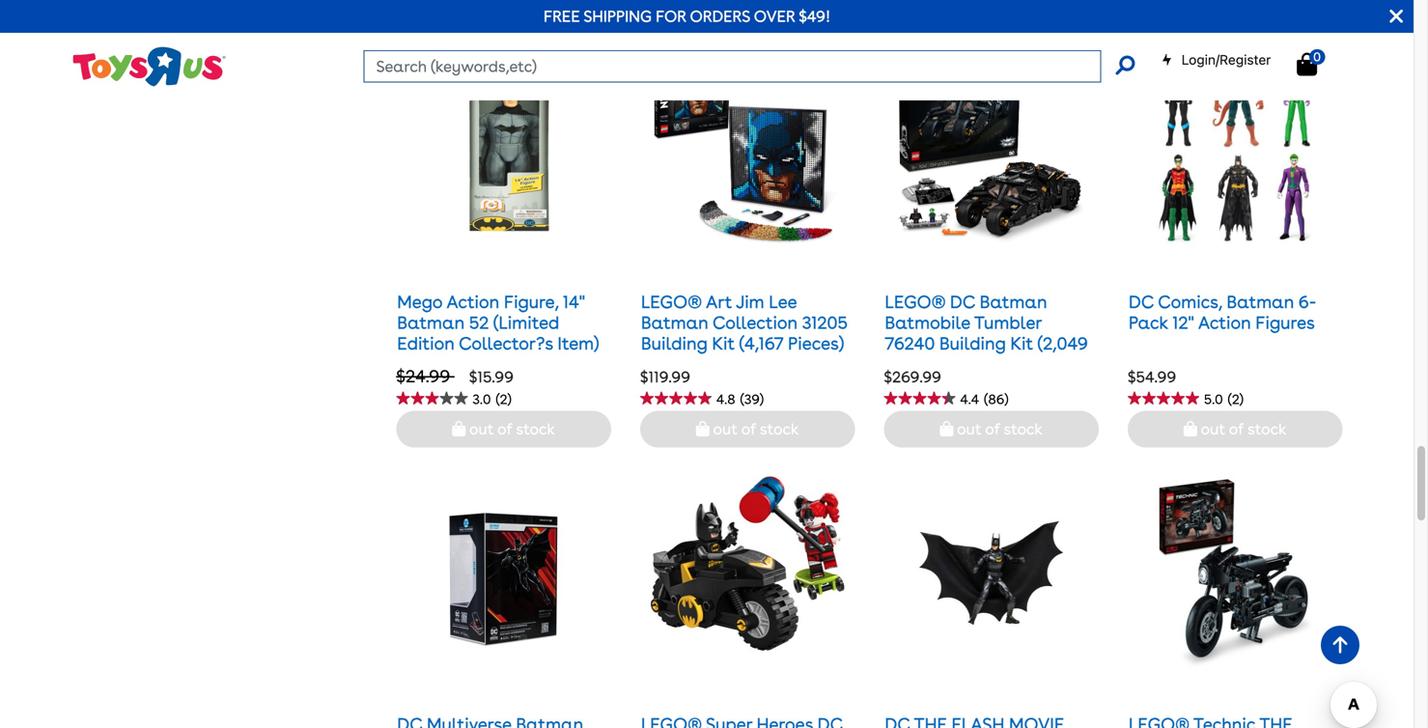 Task type: vqa. For each thing, say whether or not it's contained in the screenshot.
Fisher-Price link
no



Task type: describe. For each thing, give the bounding box(es) containing it.
batman inside mego action figure, 14" batman 52 (limited edition collector?s item)
[[397, 312, 465, 333]]

out of stock button for mego action figure, 14" batman 52 (limited edition collector?s item)
[[396, 411, 611, 447]]

dc the flash movie 7in - batman image
[[912, 476, 1071, 670]]

login/register
[[1182, 52, 1271, 68]]

comics,
[[1158, 291, 1222, 312]]

over
[[754, 7, 795, 26]]

dc comics, batman 6-pack 12" action figures image
[[1156, 53, 1314, 247]]

3.0 (2)
[[472, 391, 512, 408]]

lego® for lego® dc batman batmobile tumbler 76240 building kit (2,049 pieces) $269.99
[[885, 291, 946, 312]]

mego
[[397, 291, 442, 312]]

0
[[1313, 49, 1321, 64]]

dc inside lego® dc batman batmobile tumbler 76240 building kit (2,049 pieces) $269.99
[[950, 291, 975, 312]]

action inside dc comics, batman 6- pack 12" action figures
[[1198, 312, 1251, 333]]

out of stock button for dc comics, batman 6- pack 12" action figures
[[1128, 411, 1343, 447]]

$54.99
[[1128, 368, 1176, 386]]

batman inside lego® dc batman batmobile tumbler 76240 building kit (2,049 pieces) $269.99
[[980, 291, 1047, 312]]

Enter Keyword or Item No. search field
[[364, 50, 1101, 83]]

lego® for lego® art jim lee batman collection 31205 building kit (4,167 pieces)
[[641, 291, 702, 312]]

0 link
[[1297, 49, 1337, 77]]

out for mego action figure, 14" batman 52 (limited edition collector?s item)
[[469, 419, 494, 438]]

76240
[[885, 333, 935, 354]]

(2,049
[[1038, 333, 1088, 354]]

shopping bag image inside 0 link
[[1297, 53, 1317, 76]]

$24.99
[[396, 366, 455, 387]]

(2) for action
[[1228, 391, 1244, 408]]

art
[[706, 291, 732, 312]]

close button image
[[1390, 6, 1403, 27]]

out for dc comics, batman 6- pack 12" action figures
[[1201, 419, 1225, 438]]

dc multiverse batman multiverse the flash movie 12" statue toy image
[[424, 476, 583, 670]]

stock for mego action figure, 14" batman 52 (limited edition collector?s item)
[[516, 419, 555, 438]]

4.4
[[960, 391, 979, 408]]

(limited
[[493, 312, 559, 333]]

lego® technic the batman – batcycle 42155 building set, 641 pieces image
[[1156, 476, 1314, 670]]

orders
[[690, 7, 750, 26]]

batman inside lego® art jim lee batman collection 31205 building kit (4,167 pieces)
[[641, 312, 708, 333]]

4.8
[[716, 391, 735, 408]]

out of stock for mego action figure, 14" batman 52 (limited edition collector?s item)
[[466, 419, 555, 438]]

kit inside lego® art jim lee batman collection 31205 building kit (4,167 pieces)
[[712, 333, 735, 354]]

out of stock for lego® art jim lee batman collection 31205 building kit (4,167 pieces)
[[709, 419, 799, 438]]

figure,
[[504, 291, 559, 312]]

$15.99
[[469, 368, 514, 386]]

for
[[656, 7, 686, 26]]

lego® dc batman batmobile tumbler 76240 building kit (2,049 pieces) $269.99
[[884, 291, 1088, 386]]

$49!
[[799, 7, 831, 26]]

of for lego® art jim lee batman collection 31205 building kit (4,167 pieces)
[[741, 419, 756, 438]]

lego® art jim lee batman collection 31205 building kit (4,167 pieces)
[[641, 291, 848, 354]]

kit inside lego® dc batman batmobile tumbler 76240 building kit (2,049 pieces) $269.99
[[1010, 333, 1033, 354]]

action inside mego action figure, 14" batman 52 (limited edition collector?s item)
[[446, 291, 499, 312]]

31205
[[802, 312, 848, 333]]

out for lego® art jim lee batman collection 31205 building kit (4,167 pieces)
[[713, 419, 738, 438]]

out of stock for lego® dc batman batmobile tumbler 76240 building kit (2,049 pieces)
[[953, 419, 1043, 438]]

shopping bag image for mego action figure, 14" batman 52 (limited edition collector?s item)
[[452, 421, 466, 436]]

(39)
[[740, 391, 764, 408]]

pieces) inside lego® art jim lee batman collection 31205 building kit (4,167 pieces)
[[788, 333, 844, 354]]

pieces) inside lego® dc batman batmobile tumbler 76240 building kit (2,049 pieces) $269.99
[[885, 354, 941, 375]]

mego action figure, 14" batman 52 (limited edition collector?s item) image
[[407, 53, 600, 247]]

5.0
[[1204, 391, 1223, 408]]



Task type: locate. For each thing, give the bounding box(es) containing it.
0 horizontal spatial shopping bag image
[[452, 421, 466, 436]]

dc up the batmobile
[[950, 291, 975, 312]]

mego action figure, 14" batman 52 (limited edition collector?s item) link
[[397, 291, 599, 354]]

1 kit from the left
[[712, 333, 735, 354]]

1 stock from the left
[[516, 419, 555, 438]]

3.0
[[472, 391, 491, 408]]

2 building from the left
[[939, 333, 1006, 354]]

dc up the 'pack'
[[1129, 291, 1154, 312]]

pieces) down 76240
[[885, 354, 941, 375]]

out down 3.0
[[469, 419, 494, 438]]

stock for lego® dc batman batmobile tumbler 76240 building kit (2,049 pieces)
[[1004, 419, 1043, 438]]

lego® left art
[[641, 291, 702, 312]]

(2)
[[496, 391, 512, 408], [1228, 391, 1244, 408]]

shopping bag image
[[452, 421, 466, 436], [940, 421, 953, 436]]

out down 5.0
[[1201, 419, 1225, 438]]

building
[[641, 333, 708, 354], [939, 333, 1006, 354]]

1 shopping bag image from the left
[[452, 421, 466, 436]]

building up $119.99
[[641, 333, 708, 354]]

dc comics, batman 6- pack 12" action figures link
[[1129, 291, 1316, 333]]

batman up tumbler
[[980, 291, 1047, 312]]

$119.99
[[640, 368, 690, 386]]

dc inside dc comics, batman 6- pack 12" action figures
[[1129, 291, 1154, 312]]

batman
[[980, 291, 1047, 312], [1227, 291, 1294, 312], [397, 312, 465, 333], [641, 312, 708, 333]]

3 out of stock button from the left
[[884, 411, 1099, 447]]

4.8 (39)
[[716, 391, 764, 408]]

toys r us image
[[71, 45, 226, 88]]

out of stock for dc comics, batman 6- pack 12" action figures
[[1197, 419, 1287, 438]]

edition
[[397, 333, 455, 354]]

lego® inside lego® art jim lee batman collection 31205 building kit (4,167 pieces)
[[641, 291, 702, 312]]

lego® up the batmobile
[[885, 291, 946, 312]]

out of stock
[[466, 419, 555, 438], [709, 419, 799, 438], [953, 419, 1043, 438], [1197, 419, 1287, 438]]

(2) for (limited
[[496, 391, 512, 408]]

building down tumbler
[[939, 333, 1006, 354]]

4 out of stock button from the left
[[1128, 411, 1343, 447]]

0 horizontal spatial (2)
[[496, 391, 512, 408]]

out of stock button for lego® dc batman batmobile tumbler 76240 building kit (2,049 pieces)
[[884, 411, 1099, 447]]

1 lego® from the left
[[641, 291, 702, 312]]

None search field
[[364, 50, 1135, 83]]

5.0 (2)
[[1204, 391, 1244, 408]]

jim
[[736, 291, 764, 312]]

3 stock from the left
[[1004, 419, 1043, 438]]

1 horizontal spatial pieces)
[[885, 354, 941, 375]]

12"
[[1172, 312, 1194, 333]]

shipping
[[584, 7, 652, 26]]

4 of from the left
[[1229, 419, 1244, 438]]

1 of from the left
[[497, 419, 512, 438]]

lego® dc batman batmobile tumbler 76240 building kit (2,049 pieces) link
[[885, 291, 1088, 375]]

batman inside dc comics, batman 6- pack 12" action figures
[[1227, 291, 1294, 312]]

out of stock down "(39)"
[[709, 419, 799, 438]]

pieces)
[[788, 333, 844, 354], [885, 354, 941, 375]]

1 horizontal spatial (2)
[[1228, 391, 1244, 408]]

shopping bag image down $24.99
[[452, 421, 466, 436]]

lego® art jim lee batman collection 31205 building kit (4,167 pieces) image
[[651, 53, 844, 247]]

2 out from the left
[[713, 419, 738, 438]]

stock for lego® art jim lee batman collection 31205 building kit (4,167 pieces)
[[760, 419, 799, 438]]

out down 4.8
[[713, 419, 738, 438]]

of down 5.0 (2)
[[1229, 419, 1244, 438]]

batman down art
[[641, 312, 708, 333]]

3 out of stock from the left
[[953, 419, 1043, 438]]

of down 3.0 (2)
[[497, 419, 512, 438]]

1 dc from the left
[[950, 291, 975, 312]]

2 kit from the left
[[1010, 333, 1033, 354]]

out of stock button down 5.0 (2)
[[1128, 411, 1343, 447]]

item)
[[557, 333, 599, 354]]

action up 52
[[446, 291, 499, 312]]

0 horizontal spatial pieces)
[[788, 333, 844, 354]]

stock
[[516, 419, 555, 438], [760, 419, 799, 438], [1004, 419, 1043, 438], [1247, 419, 1287, 438]]

lego® super heroes dc batman versus harley quinn 76220 building set, 42 pieces image
[[651, 476, 844, 651]]

(4,167
[[739, 333, 783, 354]]

1 horizontal spatial kit
[[1010, 333, 1033, 354]]

dc
[[950, 291, 975, 312], [1129, 291, 1154, 312]]

building inside lego® dc batman batmobile tumbler 76240 building kit (2,049 pieces) $269.99
[[939, 333, 1006, 354]]

2 of from the left
[[741, 419, 756, 438]]

of for mego action figure, 14" batman 52 (limited edition collector?s item)
[[497, 419, 512, 438]]

3 out from the left
[[957, 419, 981, 438]]

2 dc from the left
[[1129, 291, 1154, 312]]

collection
[[713, 312, 798, 333]]

of for lego® dc batman batmobile tumbler 76240 building kit (2,049 pieces)
[[985, 419, 1000, 438]]

out of stock button for lego® art jim lee batman collection 31205 building kit (4,167 pieces)
[[640, 411, 855, 447]]

(86)
[[984, 391, 1008, 408]]

out of stock button down "(39)"
[[640, 411, 855, 447]]

batman up "figures"
[[1227, 291, 1294, 312]]

batman up edition at the top left
[[397, 312, 465, 333]]

1 out of stock button from the left
[[396, 411, 611, 447]]

2 out of stock from the left
[[709, 419, 799, 438]]

1 horizontal spatial shopping bag image
[[940, 421, 953, 436]]

1 out from the left
[[469, 419, 494, 438]]

4 out of stock from the left
[[1197, 419, 1287, 438]]

free shipping for orders over $49! link
[[544, 7, 831, 26]]

shopping bag image for lego® dc batman batmobile tumbler 76240 building kit (2,049 pieces)
[[940, 421, 953, 436]]

out of stock down 5.0 (2)
[[1197, 419, 1287, 438]]

0 horizontal spatial lego®
[[641, 291, 702, 312]]

2 (2) from the left
[[1228, 391, 1244, 408]]

4 out from the left
[[1201, 419, 1225, 438]]

out of stock button down (86)
[[884, 411, 1099, 447]]

mego action figure, 14" batman 52 (limited edition collector?s item)
[[397, 291, 599, 354]]

figures
[[1255, 312, 1315, 333]]

0 horizontal spatial kit
[[712, 333, 735, 354]]

stock for dc comics, batman 6- pack 12" action figures
[[1247, 419, 1287, 438]]

out
[[469, 419, 494, 438], [713, 419, 738, 438], [957, 419, 981, 438], [1201, 419, 1225, 438]]

out of stock down 3.0 (2)
[[466, 419, 555, 438]]

lee
[[769, 291, 797, 312]]

free
[[544, 7, 580, 26]]

kit left (4,167
[[712, 333, 735, 354]]

2 out of stock button from the left
[[640, 411, 855, 447]]

52
[[469, 312, 489, 333]]

kit
[[712, 333, 735, 354], [1010, 333, 1033, 354]]

login/register button
[[1161, 50, 1271, 70]]

14"
[[563, 291, 585, 312]]

out down 4.4 at the bottom of the page
[[957, 419, 981, 438]]

1 horizontal spatial building
[[939, 333, 1006, 354]]

1 out of stock from the left
[[466, 419, 555, 438]]

of down (86)
[[985, 419, 1000, 438]]

of down "(39)"
[[741, 419, 756, 438]]

1 building from the left
[[641, 333, 708, 354]]

dc comics, batman 6- pack 12" action figures
[[1129, 291, 1316, 333]]

6-
[[1298, 291, 1316, 312]]

1 (2) from the left
[[496, 391, 512, 408]]

lego® art jim lee batman collection 31205 building kit (4,167 pieces) link
[[641, 291, 848, 354]]

2 stock from the left
[[760, 419, 799, 438]]

of for dc comics, batman 6- pack 12" action figures
[[1229, 419, 1244, 438]]

0 horizontal spatial dc
[[950, 291, 975, 312]]

pack
[[1129, 312, 1168, 333]]

(2) right 5.0
[[1228, 391, 1244, 408]]

1 horizontal spatial action
[[1198, 312, 1251, 333]]

shopping bag image down $269.99
[[940, 421, 953, 436]]

building inside lego® art jim lee batman collection 31205 building kit (4,167 pieces)
[[641, 333, 708, 354]]

tumbler
[[974, 312, 1042, 333]]

4.4 (86)
[[960, 391, 1008, 408]]

kit down tumbler
[[1010, 333, 1033, 354]]

0 horizontal spatial action
[[446, 291, 499, 312]]

lego® dc batman batmobile tumbler 76240 building kit (2,049 pieces) image
[[894, 53, 1088, 247]]

out of stock down (86)
[[953, 419, 1043, 438]]

free shipping for orders over $49!
[[544, 7, 831, 26]]

4 stock from the left
[[1247, 419, 1287, 438]]

0 horizontal spatial building
[[641, 333, 708, 354]]

2 shopping bag image from the left
[[940, 421, 953, 436]]

out for lego® dc batman batmobile tumbler 76240 building kit (2,049 pieces)
[[957, 419, 981, 438]]

1 horizontal spatial lego®
[[885, 291, 946, 312]]

action
[[446, 291, 499, 312], [1198, 312, 1251, 333]]

pieces) down 31205
[[788, 333, 844, 354]]

2 lego® from the left
[[885, 291, 946, 312]]

action down comics,
[[1198, 312, 1251, 333]]

lego®
[[641, 291, 702, 312], [885, 291, 946, 312]]

out of stock button
[[396, 411, 611, 447], [640, 411, 855, 447], [884, 411, 1099, 447], [1128, 411, 1343, 447]]

3 of from the left
[[985, 419, 1000, 438]]

(2) right 3.0
[[496, 391, 512, 408]]

out of stock button down 3.0 (2)
[[396, 411, 611, 447]]

batmobile
[[885, 312, 970, 333]]

1 horizontal spatial dc
[[1129, 291, 1154, 312]]

of
[[497, 419, 512, 438], [741, 419, 756, 438], [985, 419, 1000, 438], [1229, 419, 1244, 438]]

lego® inside lego® dc batman batmobile tumbler 76240 building kit (2,049 pieces) $269.99
[[885, 291, 946, 312]]

shopping bag image
[[696, 0, 709, 13], [1297, 53, 1317, 76], [696, 421, 709, 436], [1184, 421, 1197, 436]]

collector?s
[[459, 333, 553, 354]]

$269.99
[[884, 368, 941, 386]]



